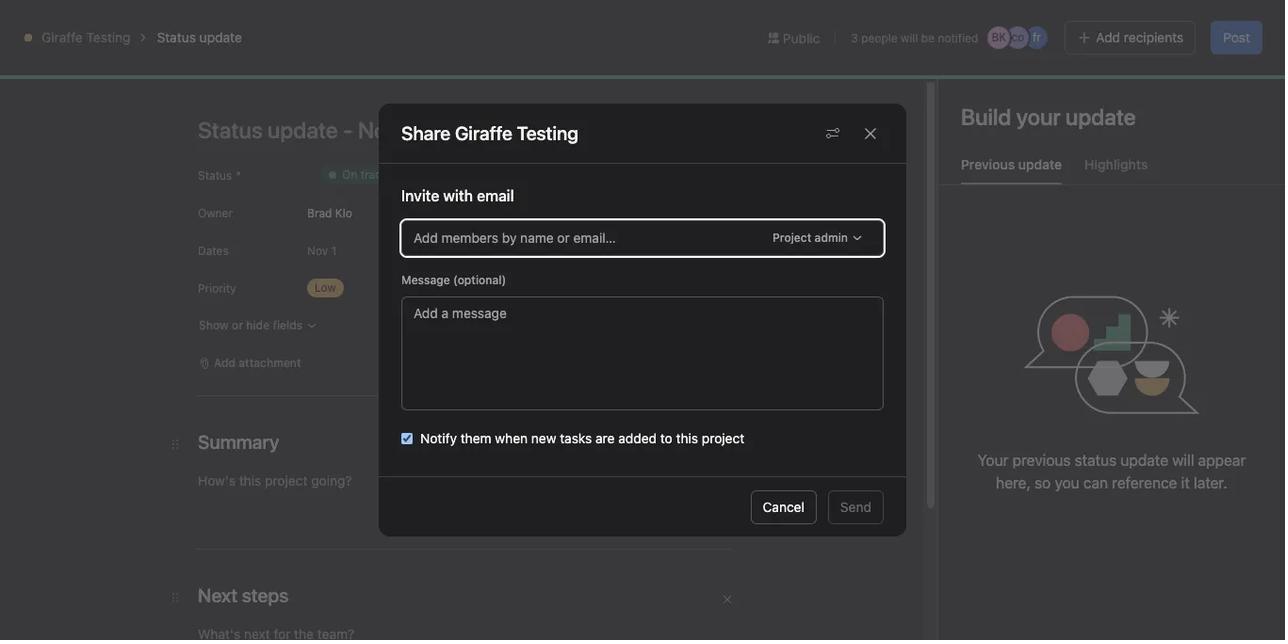Task type: vqa. For each thing, say whether or not it's contained in the screenshot.
project inside the Share Giraffe Testing dialog
yes



Task type: describe. For each thing, give the bounding box(es) containing it.
gantt
[[848, 118, 883, 134]]

co
[[1012, 30, 1025, 44]]

*
[[236, 169, 241, 183]]

klo
[[335, 206, 352, 220]]

notify them when new tasks are added to this project
[[420, 431, 745, 447]]

testing
[[86, 29, 131, 45]]

status
[[1075, 452, 1117, 469]]

previous
[[961, 156, 1015, 172]]

status for status update
[[157, 29, 196, 45]]

my
[[1062, 15, 1078, 29]]

later.
[[1194, 475, 1228, 492]]

here,
[[997, 475, 1031, 492]]

Message (optional) text field
[[402, 297, 884, 411]]

appear
[[1199, 452, 1246, 469]]

what's in my trial? button
[[1001, 9, 1116, 36]]

previous update
[[961, 156, 1062, 172]]

messages
[[685, 309, 771, 331]]

left
[[972, 22, 990, 36]]

when
[[495, 431, 528, 447]]

invite
[[402, 188, 440, 205]]

admin
[[815, 231, 848, 245]]

your
[[978, 452, 1009, 469]]

update inside your previous status update will appear here, so you can reference it later.
[[1121, 452, 1169, 469]]

remove from starred image
[[248, 73, 263, 88]]

all attachments to tasks & messages in this project will appear here.
[[460, 309, 826, 357]]

owner
[[198, 206, 233, 221]]

17 days left
[[929, 22, 990, 36]]

Title of update text field
[[198, 109, 763, 151]]

cancel
[[763, 499, 805, 515]]

share giraffe testing dialog
[[379, 104, 907, 537]]

fr
[[1033, 30, 1041, 44]]

project
[[773, 231, 812, 245]]

giraffe testing
[[41, 29, 131, 45]]

tab list containing previous update
[[939, 155, 1286, 186]]

1
[[331, 244, 337, 258]]

project inside share giraffe testing dialog
[[702, 431, 745, 447]]

post button
[[1211, 21, 1263, 55]]

build
[[961, 104, 1012, 130]]

brad klo
[[307, 206, 352, 220]]

highlights
[[1085, 156, 1148, 172]]

this inside share giraffe testing dialog
[[676, 431, 698, 447]]

giraffe testing
[[455, 122, 579, 144]]

close this dialog image
[[863, 126, 878, 141]]

Section title text field
[[198, 430, 279, 456]]

remove section image for next steps text box
[[722, 595, 733, 606]]

share
[[402, 122, 451, 144]]

message (optional)
[[402, 273, 506, 287]]

Section title text field
[[198, 583, 289, 610]]

added
[[619, 431, 657, 447]]

send
[[841, 499, 872, 515]]

people
[[862, 31, 898, 45]]

bk
[[992, 30, 1007, 44]]

share giraffe testing
[[402, 122, 579, 144]]

timeline link
[[257, 116, 325, 137]]

ribbon image
[[34, 69, 57, 91]]

update for status update
[[200, 29, 242, 45]]

reference
[[1113, 475, 1178, 492]]

to inside share giraffe testing dialog
[[661, 431, 673, 447]]

dashboard
[[553, 118, 621, 134]]

build your update
[[961, 104, 1136, 130]]

giraffe
[[41, 29, 83, 45]]

update for previous update
[[1019, 156, 1062, 172]]

&
[[668, 309, 681, 331]]

attachments
[[485, 309, 592, 331]]

workflow
[[457, 118, 515, 134]]

3
[[851, 31, 859, 45]]

it
[[1182, 475, 1190, 492]]

Add members by name or email… text field
[[414, 226, 631, 249]]

trial?
[[1081, 15, 1107, 29]]

nov 1
[[307, 244, 337, 258]]

this inside all attachments to tasks & messages in this project will appear here.
[[795, 309, 826, 331]]

new
[[531, 431, 557, 447]]

what's
[[1009, 15, 1047, 29]]



Task type: locate. For each thing, give the bounding box(es) containing it.
in right "messages"
[[775, 309, 790, 331]]

1 horizontal spatial this
[[795, 309, 826, 331]]

1 vertical spatial remove section image
[[722, 595, 733, 606]]

0 vertical spatial update
[[200, 29, 242, 45]]

all
[[460, 309, 481, 331]]

public
[[783, 30, 820, 46]]

this right added
[[676, 431, 698, 447]]

nov
[[307, 244, 328, 258]]

giraffe testing link
[[41, 29, 131, 45]]

tasks left are
[[560, 431, 592, 447]]

your update
[[1017, 104, 1136, 130]]

be
[[922, 31, 935, 45]]

Notify them when new tasks are added to this project checkbox
[[402, 434, 413, 445]]

add for add recipients
[[1097, 29, 1121, 45]]

workflow link
[[442, 116, 515, 137]]

project admin
[[773, 231, 848, 245]]

message
[[402, 273, 450, 287]]

gantt link
[[833, 116, 883, 137]]

timeline
[[272, 118, 325, 134]]

board
[[198, 118, 235, 134]]

to right added
[[661, 431, 673, 447]]

0 vertical spatial this
[[795, 309, 826, 331]]

your previous status update will appear here, so you can reference it later.
[[978, 452, 1246, 492]]

1 horizontal spatial update
[[1019, 156, 1062, 172]]

days
[[944, 22, 969, 36]]

this down 'project admin' dropdown button
[[795, 309, 826, 331]]

are
[[596, 431, 615, 447]]

0 horizontal spatial will
[[605, 336, 633, 357]]

so
[[1035, 475, 1051, 492]]

in inside button
[[1050, 15, 1059, 29]]

update
[[200, 29, 242, 45], [1019, 156, 1062, 172], [1121, 452, 1169, 469]]

0 vertical spatial project
[[541, 336, 601, 357]]

0 vertical spatial remove section image
[[722, 441, 733, 452]]

dates
[[198, 244, 229, 258]]

2 remove section image from the top
[[722, 595, 733, 606]]

remove section image
[[722, 441, 733, 452], [722, 595, 733, 606]]

remove section image for summary text box
[[722, 441, 733, 452]]

1 vertical spatial update
[[1019, 156, 1062, 172]]

None text field
[[79, 63, 212, 97]]

add for add billing info
[[1136, 15, 1157, 29]]

notified
[[938, 31, 979, 45]]

you
[[1055, 475, 1080, 492]]

previous
[[1013, 452, 1071, 469]]

with email
[[443, 188, 514, 205]]

cancel button
[[751, 491, 817, 525]]

0 horizontal spatial in
[[775, 309, 790, 331]]

1 vertical spatial will
[[605, 336, 633, 357]]

0 vertical spatial status
[[157, 29, 196, 45]]

1 vertical spatial this
[[676, 431, 698, 447]]

recipients
[[1124, 29, 1184, 45]]

status left *
[[198, 169, 232, 183]]

will left be
[[901, 31, 918, 45]]

tab list
[[939, 155, 1286, 186]]

tasks left &
[[618, 309, 663, 331]]

them
[[461, 431, 492, 447]]

2 vertical spatial update
[[1121, 452, 1169, 469]]

2 horizontal spatial will
[[1173, 452, 1195, 469]]

update up reference
[[1121, 452, 1169, 469]]

1 vertical spatial status
[[198, 169, 232, 183]]

0 horizontal spatial add
[[1097, 29, 1121, 45]]

dashboard link
[[538, 116, 621, 137]]

tasks
[[618, 309, 663, 331], [560, 431, 592, 447]]

project down the attachments
[[541, 336, 601, 357]]

1 vertical spatial to
[[661, 431, 673, 447]]

1 horizontal spatial will
[[901, 31, 918, 45]]

to
[[597, 309, 614, 331], [661, 431, 673, 447]]

status for status *
[[198, 169, 232, 183]]

tasks inside share giraffe testing dialog
[[560, 431, 592, 447]]

in left my
[[1050, 15, 1059, 29]]

status update
[[157, 29, 242, 45]]

1 vertical spatial project
[[702, 431, 745, 447]]

add
[[1136, 15, 1157, 29], [1097, 29, 1121, 45]]

tasks inside all attachments to tasks & messages in this project will appear here.
[[618, 309, 663, 331]]

add billing info
[[1136, 15, 1215, 29]]

billing
[[1160, 15, 1192, 29]]

will left "appear here."
[[605, 336, 633, 357]]

0 horizontal spatial tasks
[[560, 431, 592, 447]]

status *
[[198, 169, 241, 183]]

status
[[157, 29, 196, 45], [198, 169, 232, 183]]

1 horizontal spatial project
[[702, 431, 745, 447]]

appear here.
[[637, 336, 744, 357]]

0 horizontal spatial to
[[597, 309, 614, 331]]

0 vertical spatial to
[[597, 309, 614, 331]]

can
[[1084, 475, 1109, 492]]

project admin button
[[764, 225, 872, 252]]

1 vertical spatial tasks
[[560, 431, 592, 447]]

3 people will be notified
[[851, 31, 979, 45]]

calendar link
[[348, 116, 419, 137]]

notify
[[420, 431, 457, 447]]

(optional)
[[453, 273, 506, 287]]

status right testing
[[157, 29, 196, 45]]

17
[[929, 22, 941, 36]]

project right added
[[702, 431, 745, 447]]

priority
[[198, 282, 236, 296]]

this
[[795, 309, 826, 331], [676, 431, 698, 447]]

to inside all attachments to tasks & messages in this project will appear here.
[[597, 309, 614, 331]]

1 remove section image from the top
[[722, 441, 733, 452]]

will inside all attachments to tasks & messages in this project will appear here.
[[605, 336, 633, 357]]

post
[[1224, 29, 1251, 45]]

0 vertical spatial in
[[1050, 15, 1059, 29]]

0 horizontal spatial status
[[157, 29, 196, 45]]

add billing info button
[[1127, 9, 1223, 36]]

what's in my trial?
[[1009, 15, 1107, 29]]

project permissions image
[[826, 126, 841, 141]]

0 horizontal spatial project
[[541, 336, 601, 357]]

will up it
[[1173, 452, 1195, 469]]

brad
[[307, 206, 332, 220]]

0 vertical spatial tasks
[[618, 309, 663, 331]]

1 horizontal spatial tasks
[[618, 309, 663, 331]]

invite with email
[[402, 188, 514, 205]]

1 horizontal spatial status
[[198, 169, 232, 183]]

to right the attachments
[[597, 309, 614, 331]]

2 horizontal spatial update
[[1121, 452, 1169, 469]]

calendar
[[363, 118, 419, 134]]

1 horizontal spatial to
[[661, 431, 673, 447]]

1 horizontal spatial add
[[1136, 15, 1157, 29]]

in inside all attachments to tasks & messages in this project will appear here.
[[775, 309, 790, 331]]

project
[[541, 336, 601, 357], [702, 431, 745, 447]]

update up board
[[200, 29, 242, 45]]

0 horizontal spatial update
[[200, 29, 242, 45]]

send button
[[828, 491, 884, 525]]

board link
[[183, 116, 235, 137]]

2 vertical spatial will
[[1173, 452, 1195, 469]]

info
[[1195, 15, 1215, 29]]

0 vertical spatial will
[[901, 31, 918, 45]]

0 horizontal spatial this
[[676, 431, 698, 447]]

list box
[[420, 8, 873, 38]]

add recipients
[[1097, 29, 1184, 45]]

add recipients button
[[1065, 21, 1196, 55]]

project inside all attachments to tasks & messages in this project will appear here.
[[541, 336, 601, 357]]

in
[[1050, 15, 1059, 29], [775, 309, 790, 331]]

will inside your previous status update will appear here, so you can reference it later.
[[1173, 452, 1195, 469]]

1 horizontal spatial in
[[1050, 15, 1059, 29]]

update down build your update
[[1019, 156, 1062, 172]]

1 vertical spatial in
[[775, 309, 790, 331]]



